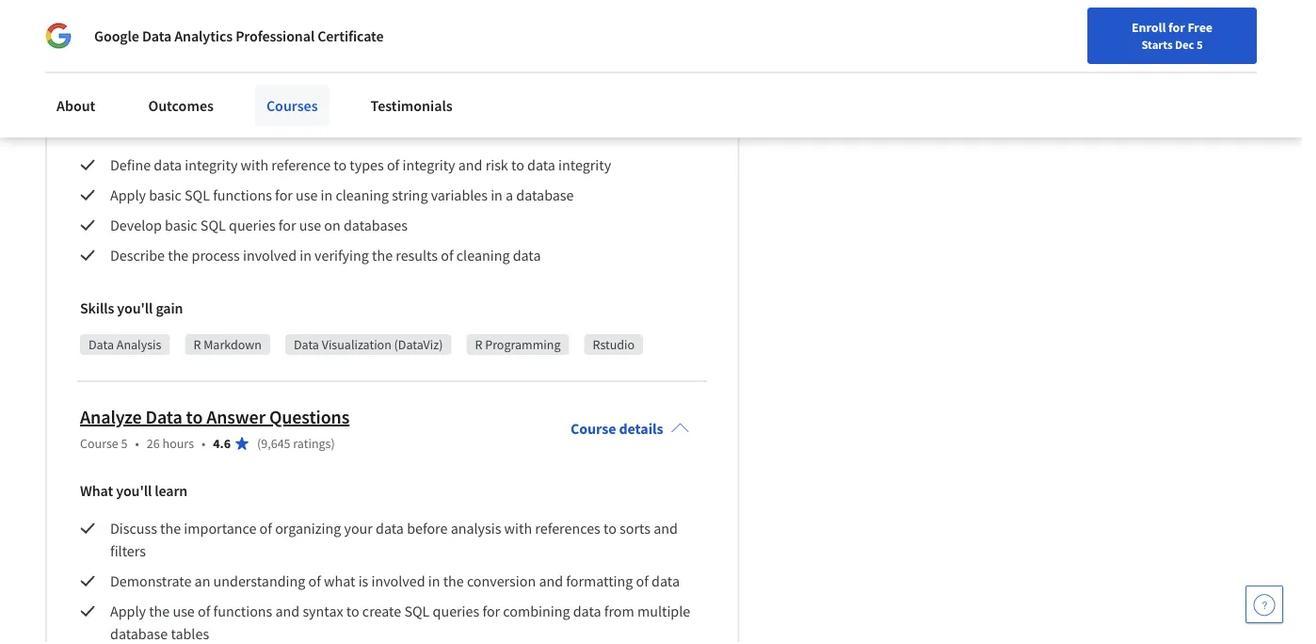 Task type: vqa. For each thing, say whether or not it's contained in the screenshot.
the topmost you'll
yes



Task type: describe. For each thing, give the bounding box(es) containing it.
combining
[[503, 602, 570, 621]]

develop
[[110, 216, 162, 235]]

of right the results
[[441, 246, 454, 265]]

course details button for process data from dirty to clean
[[556, 29, 705, 101]]

(dataviz)
[[394, 337, 443, 353]]

of inside apply the use of functions and syntax to create sql queries for combining data from multiple database tables
[[198, 602, 210, 621]]

to right risk
[[511, 156, 525, 175]]

about
[[57, 96, 96, 115]]

sql inside apply the use of functions and syntax to create sql queries for combining data from multiple database tables
[[404, 602, 430, 621]]

your
[[344, 519, 373, 538]]

functions inside apply the use of functions and syntax to create sql queries for combining data from multiple database tables
[[213, 602, 273, 621]]

analyze data to answer questions
[[80, 406, 350, 429]]

r programming
[[475, 337, 561, 353]]

queries inside apply the use of functions and syntax to create sql queries for combining data from multiple database tables
[[433, 602, 480, 621]]

syntax
[[303, 602, 343, 621]]

outcomes
[[148, 96, 214, 115]]

analysis
[[117, 337, 161, 353]]

skills
[[80, 299, 114, 318]]

importance
[[184, 519, 257, 538]]

2 integrity from the left
[[403, 156, 456, 175]]

4.8
[[213, 72, 231, 89]]

filters
[[110, 542, 146, 561]]

0 vertical spatial cleaning
[[336, 186, 389, 205]]

1 functions from the top
[[213, 186, 272, 205]]

conversion
[[467, 572, 536, 591]]

the for process
[[168, 246, 189, 265]]

course 5 • 26 hours •
[[80, 435, 206, 452]]

on
[[324, 216, 341, 235]]

• right 4
[[135, 72, 139, 89]]

data up multiple at the bottom of page
[[652, 572, 680, 591]]

learn
[[155, 482, 188, 500]]

risk
[[486, 156, 508, 175]]

types
[[350, 156, 384, 175]]

databases
[[344, 216, 408, 235]]

course 4 • 23 hours •
[[80, 72, 206, 89]]

9,645
[[261, 435, 291, 452]]

references
[[535, 519, 601, 538]]

course details button for analyze data to answer questions
[[556, 393, 705, 465]]

dec
[[1176, 37, 1195, 52]]

data right risk
[[528, 156, 556, 175]]

4.6
[[213, 435, 231, 452]]

apply basic sql functions for use in cleaning string variables in a database
[[110, 186, 574, 205]]

use inside apply the use of functions and syntax to create sql queries for combining data from multiple database tables
[[173, 602, 195, 621]]

apply the use of functions and syntax to create sql queries for combining data from multiple database tables
[[110, 602, 694, 642]]

discuss
[[110, 519, 157, 538]]

23
[[147, 72, 160, 89]]

create
[[363, 602, 401, 621]]

understanding
[[213, 572, 305, 591]]

a
[[506, 186, 513, 205]]

to inside apply the use of functions and syntax to create sql queries for combining data from multiple database tables
[[346, 602, 359, 621]]

what
[[324, 572, 356, 591]]

gain
[[156, 299, 183, 318]]

google data analytics professional certificate
[[94, 26, 384, 45]]

enroll
[[1132, 19, 1166, 36]]

sql for queries
[[200, 216, 226, 235]]

string
[[392, 186, 428, 205]]

clean
[[292, 42, 337, 66]]

google image
[[45, 23, 72, 49]]

sorts
[[620, 519, 651, 538]]

( 9,645 ratings )
[[257, 435, 335, 452]]

variables
[[431, 186, 488, 205]]

what
[[80, 482, 113, 500]]

course details for analyze data to answer questions
[[571, 419, 664, 438]]

is
[[359, 572, 369, 591]]

starts
[[1142, 37, 1173, 52]]

apply for apply basic sql functions for use in cleaning string variables in a database
[[110, 186, 146, 205]]

process data from dirty to clean
[[80, 42, 337, 66]]

and inside discuss the importance of organizing your data before analysis with references to sorts and filters
[[654, 519, 678, 538]]

in left verifying
[[300, 246, 312, 265]]

process
[[192, 246, 240, 265]]

for inside enroll for free starts dec 5
[[1169, 19, 1186, 36]]

• left 4.6
[[202, 435, 206, 452]]

details for process data from dirty to clean
[[619, 56, 664, 75]]

data for google
[[142, 26, 172, 45]]

( for answer
[[257, 435, 261, 452]]

questions
[[269, 406, 350, 429]]

markdown
[[204, 337, 262, 353]]

1 horizontal spatial involved
[[372, 572, 425, 591]]

results
[[396, 246, 438, 265]]

about link
[[45, 85, 107, 126]]

coursera image
[[23, 15, 142, 45]]

organizing
[[275, 519, 341, 538]]

you'll for gain
[[117, 299, 153, 318]]

visualization
[[322, 337, 392, 353]]

hours for to
[[163, 435, 194, 452]]

of inside discuss the importance of organizing your data before analysis with references to sorts and filters
[[260, 519, 272, 538]]

demonstrate an understanding of what is involved in the conversion and formatting of data
[[110, 572, 680, 591]]

• left 4.8 in the left of the page
[[202, 72, 206, 89]]

database inside apply the use of functions and syntax to create sql queries for combining data from multiple database tables
[[110, 625, 168, 642]]

0 horizontal spatial involved
[[243, 246, 297, 265]]

for inside apply the use of functions and syntax to create sql queries for combining data from multiple database tables
[[483, 602, 500, 621]]

the for use
[[149, 602, 170, 621]]

4
[[121, 72, 128, 89]]

r for r programming
[[475, 337, 483, 353]]

data for analyze
[[146, 406, 182, 429]]

rstudio
[[593, 337, 635, 353]]

before
[[407, 519, 448, 538]]

to left types
[[334, 156, 347, 175]]

programming
[[485, 337, 561, 353]]

0 horizontal spatial from
[[186, 42, 225, 66]]

( for dirty
[[257, 72, 261, 89]]

free
[[1188, 19, 1213, 36]]

1 horizontal spatial cleaning
[[457, 246, 510, 265]]

1 integrity from the left
[[185, 156, 238, 175]]

analyze data to answer questions link
[[80, 406, 350, 429]]

process
[[80, 42, 142, 66]]

describe the process involved in verifying the results of cleaning data
[[110, 246, 541, 265]]

data down a
[[513, 246, 541, 265]]

) for analyze data to answer questions
[[331, 435, 335, 452]]

data down skills
[[89, 337, 114, 353]]

data visualization (dataviz)
[[294, 337, 443, 353]]

data analysis
[[89, 337, 161, 353]]

help center image
[[1254, 593, 1276, 616]]

skills you'll gain
[[80, 299, 183, 318]]

demonstrate
[[110, 572, 192, 591]]

an
[[195, 572, 210, 591]]

tables
[[171, 625, 209, 642]]

describe
[[110, 246, 165, 265]]

0 vertical spatial database
[[517, 186, 574, 205]]

and up combining
[[539, 572, 563, 591]]

use for on
[[299, 216, 321, 235]]

26
[[147, 435, 160, 452]]



Task type: locate. For each thing, give the bounding box(es) containing it.
involved down develop basic sql queries for use on databases
[[243, 246, 297, 265]]

with right the analysis
[[505, 519, 532, 538]]

you'll left learn
[[116, 482, 152, 500]]

from inside apply the use of functions and syntax to create sql queries for combining data from multiple database tables
[[605, 602, 635, 621]]

( down 'dirty'
[[257, 72, 261, 89]]

apply
[[110, 186, 146, 205], [110, 602, 146, 621]]

1 apply from the top
[[110, 186, 146, 205]]

with
[[241, 156, 269, 175], [505, 519, 532, 538]]

functions
[[213, 186, 272, 205], [213, 602, 273, 621]]

database left tables
[[110, 625, 168, 642]]

data down formatting
[[573, 602, 602, 621]]

1 vertical spatial cleaning
[[457, 246, 510, 265]]

1 vertical spatial queries
[[433, 602, 480, 621]]

use left the on
[[299, 216, 321, 235]]

1 details from the top
[[619, 56, 664, 75]]

data inside discuss the importance of organizing your data before analysis with references to sorts and filters
[[376, 519, 404, 538]]

apply for apply the use of functions and syntax to create sql queries for combining data from multiple database tables
[[110, 602, 146, 621]]

the inside apply the use of functions and syntax to create sql queries for combining data from multiple database tables
[[149, 602, 170, 621]]

1 vertical spatial course details
[[571, 419, 664, 438]]

2 horizontal spatial integrity
[[559, 156, 612, 175]]

integrity right risk
[[559, 156, 612, 175]]

develop basic sql queries for use on databases
[[110, 216, 408, 235]]

for left the on
[[279, 216, 296, 235]]

queries down conversion
[[433, 602, 480, 621]]

details
[[619, 56, 664, 75], [619, 419, 664, 438]]

0 horizontal spatial cleaning
[[336, 186, 389, 205]]

0 horizontal spatial queries
[[229, 216, 276, 235]]

ratings down clean
[[300, 72, 338, 89]]

) for process data from dirty to clean
[[338, 72, 342, 89]]

hours
[[163, 72, 194, 89], [163, 435, 194, 452]]

to inside discuss the importance of organizing your data before analysis with references to sorts and filters
[[604, 519, 617, 538]]

hours for from
[[163, 72, 194, 89]]

the left conversion
[[443, 572, 464, 591]]

1 vertical spatial use
[[299, 216, 321, 235]]

for
[[1169, 19, 1186, 36], [275, 186, 293, 205], [279, 216, 296, 235], [483, 602, 500, 621]]

in left a
[[491, 186, 503, 205]]

testimonials
[[371, 96, 453, 115]]

1 vertical spatial you'll
[[116, 482, 152, 500]]

r
[[193, 337, 201, 353], [475, 337, 483, 353]]

and right sorts
[[654, 519, 678, 538]]

1 horizontal spatial database
[[517, 186, 574, 205]]

apply down demonstrate
[[110, 602, 146, 621]]

and inside apply the use of functions and syntax to create sql queries for combining data from multiple database tables
[[276, 602, 300, 621]]

2 course details button from the top
[[556, 393, 705, 465]]

in up the on
[[321, 186, 333, 205]]

1 horizontal spatial integrity
[[403, 156, 456, 175]]

0 vertical spatial with
[[241, 156, 269, 175]]

( down answer
[[257, 435, 261, 452]]

formatting
[[566, 572, 633, 591]]

professional
[[236, 26, 315, 45]]

0 vertical spatial from
[[186, 42, 225, 66]]

to
[[271, 42, 288, 66], [334, 156, 347, 175], [511, 156, 525, 175], [186, 406, 203, 429], [604, 519, 617, 538], [346, 602, 359, 621]]

and
[[459, 156, 483, 175], [654, 519, 678, 538], [539, 572, 563, 591], [276, 602, 300, 621]]

1 ( from the top
[[257, 72, 261, 89]]

•
[[135, 72, 139, 89], [202, 72, 206, 89], [135, 435, 139, 452], [202, 435, 206, 452]]

ratings for process data from dirty to clean
[[300, 72, 338, 89]]

1 horizontal spatial )
[[338, 72, 342, 89]]

2 r from the left
[[475, 337, 483, 353]]

data
[[154, 156, 182, 175], [528, 156, 556, 175], [513, 246, 541, 265], [376, 519, 404, 538], [652, 572, 680, 591], [573, 602, 602, 621]]

0 vertical spatial ratings
[[300, 72, 338, 89]]

multiple
[[638, 602, 691, 621]]

1 vertical spatial basic
[[165, 216, 197, 235]]

5 inside enroll for free starts dec 5
[[1197, 37, 1203, 52]]

1 course details button from the top
[[556, 29, 705, 101]]

1 vertical spatial hours
[[163, 435, 194, 452]]

sql
[[185, 186, 210, 205], [200, 216, 226, 235], [404, 602, 430, 621]]

certificate
[[318, 26, 384, 45]]

you'll for learn
[[116, 482, 152, 500]]

None search field
[[268, 12, 542, 49]]

2 apply from the top
[[110, 602, 146, 621]]

integrity up string
[[403, 156, 456, 175]]

1 vertical spatial )
[[331, 435, 335, 452]]

0 vertical spatial hours
[[163, 72, 194, 89]]

verifying
[[315, 246, 369, 265]]

1 course details from the top
[[571, 56, 664, 75]]

hours right 23
[[163, 72, 194, 89]]

and left risk
[[459, 156, 483, 175]]

0 horizontal spatial integrity
[[185, 156, 238, 175]]

• left "26"
[[135, 435, 139, 452]]

the right the discuss
[[160, 519, 181, 538]]

outcomes link
[[137, 85, 225, 126]]

0 vertical spatial course details button
[[556, 29, 705, 101]]

involved up create in the left of the page
[[372, 572, 425, 591]]

to left answer
[[186, 406, 203, 429]]

apply inside apply the use of functions and syntax to create sql queries for combining data from multiple database tables
[[110, 602, 146, 621]]

basic for apply
[[149, 186, 182, 205]]

involved
[[243, 246, 297, 265], [372, 572, 425, 591]]

5 right dec
[[1197, 37, 1203, 52]]

and left syntax
[[276, 602, 300, 621]]

1 hours from the top
[[163, 72, 194, 89]]

details for analyze data to answer questions
[[619, 419, 664, 438]]

1 vertical spatial functions
[[213, 602, 273, 621]]

1 vertical spatial course details button
[[556, 393, 705, 465]]

analytics
[[175, 26, 233, 45]]

1 horizontal spatial with
[[505, 519, 532, 538]]

for down the reference
[[275, 186, 293, 205]]

use down the reference
[[296, 186, 318, 205]]

2 ( from the top
[[257, 435, 261, 452]]

the inside discuss the importance of organizing your data before analysis with references to sorts and filters
[[160, 519, 181, 538]]

define
[[110, 156, 151, 175]]

define data integrity with reference to types of integrity and risk to data integrity
[[110, 156, 612, 175]]

what you'll learn
[[80, 482, 188, 500]]

)
[[338, 72, 342, 89], [331, 435, 335, 452]]

2 course details from the top
[[571, 419, 664, 438]]

) down questions
[[331, 435, 335, 452]]

r for r markdown
[[193, 337, 201, 353]]

ratings down questions
[[293, 435, 331, 452]]

0 vertical spatial course details
[[571, 56, 664, 75]]

answer
[[206, 406, 266, 429]]

0 vertical spatial )
[[338, 72, 342, 89]]

cleaning down variables
[[457, 246, 510, 265]]

5 left "26"
[[121, 435, 128, 452]]

of right types
[[387, 156, 400, 175]]

data right your
[[376, 519, 404, 538]]

from
[[186, 42, 225, 66], [605, 602, 635, 621]]

the
[[168, 246, 189, 265], [372, 246, 393, 265], [160, 519, 181, 538], [443, 572, 464, 591], [149, 602, 170, 621]]

with inside discuss the importance of organizing your data before analysis with references to sorts and filters
[[505, 519, 532, 538]]

ratings for analyze data to answer questions
[[293, 435, 331, 452]]

course details for process data from dirty to clean
[[571, 56, 664, 75]]

sql for functions
[[185, 186, 210, 205]]

the down demonstrate
[[149, 602, 170, 621]]

1 horizontal spatial 5
[[1197, 37, 1203, 52]]

for down conversion
[[483, 602, 500, 621]]

(
[[257, 72, 261, 89], [257, 435, 261, 452]]

1 vertical spatial involved
[[372, 572, 425, 591]]

show notifications image
[[1094, 24, 1116, 46]]

in up apply the use of functions and syntax to create sql queries for combining data from multiple database tables
[[428, 572, 440, 591]]

reference
[[272, 156, 331, 175]]

0 horizontal spatial 5
[[121, 435, 128, 452]]

2 vertical spatial sql
[[404, 602, 430, 621]]

basic for develop
[[165, 216, 197, 235]]

to left create in the left of the page
[[346, 602, 359, 621]]

data left visualization at the left bottom of page
[[294, 337, 319, 353]]

1 horizontal spatial queries
[[433, 602, 480, 621]]

with left the reference
[[241, 156, 269, 175]]

data inside apply the use of functions and syntax to create sql queries for combining data from multiple database tables
[[573, 602, 602, 621]]

ratings
[[300, 72, 338, 89], [293, 435, 331, 452]]

enroll for free starts dec 5
[[1132, 19, 1213, 52]]

from up 4.8 in the left of the page
[[186, 42, 225, 66]]

2 functions from the top
[[213, 602, 273, 621]]

the for importance
[[160, 519, 181, 538]]

1 vertical spatial with
[[505, 519, 532, 538]]

discuss the importance of organizing your data before analysis with references to sorts and filters
[[110, 519, 681, 561]]

1 vertical spatial database
[[110, 625, 168, 642]]

the down databases
[[372, 246, 393, 265]]

r left markdown
[[193, 337, 201, 353]]

1 horizontal spatial r
[[475, 337, 483, 353]]

0 horizontal spatial database
[[110, 625, 168, 642]]

for up dec
[[1169, 19, 1186, 36]]

( 13,329 ratings )
[[257, 72, 342, 89]]

use for in
[[296, 186, 318, 205]]

0 vertical spatial involved
[[243, 246, 297, 265]]

to up 13,329
[[271, 42, 288, 66]]

functions down understanding
[[213, 602, 273, 621]]

the left the process
[[168, 246, 189, 265]]

data for process
[[145, 42, 182, 66]]

course
[[571, 56, 616, 75], [80, 72, 119, 89], [571, 419, 616, 438], [80, 435, 119, 452]]

1 vertical spatial apply
[[110, 602, 146, 621]]

testimonials link
[[359, 85, 464, 126]]

0 vertical spatial you'll
[[117, 299, 153, 318]]

basic
[[149, 186, 182, 205], [165, 216, 197, 235]]

hours right "26"
[[163, 435, 194, 452]]

courses link
[[255, 85, 329, 126]]

menu item
[[953, 19, 1074, 80]]

you'll
[[117, 299, 153, 318], [116, 482, 152, 500]]

basic up the develop
[[149, 186, 182, 205]]

cleaning down 'define data integrity with reference to types of integrity and risk to data integrity'
[[336, 186, 389, 205]]

1 vertical spatial from
[[605, 602, 635, 621]]

analysis
[[451, 519, 502, 538]]

data up 23
[[145, 42, 182, 66]]

1 vertical spatial ratings
[[293, 435, 331, 452]]

basic right the develop
[[165, 216, 197, 235]]

queries up the process
[[229, 216, 276, 235]]

r left programming
[[475, 337, 483, 353]]

0 vertical spatial 5
[[1197, 37, 1203, 52]]

google
[[94, 26, 139, 45]]

0 vertical spatial apply
[[110, 186, 146, 205]]

analyze
[[80, 406, 142, 429]]

use
[[296, 186, 318, 205], [299, 216, 321, 235], [173, 602, 195, 621]]

0 horizontal spatial )
[[331, 435, 335, 452]]

of left organizing
[[260, 519, 272, 538]]

1 r from the left
[[193, 337, 201, 353]]

of up tables
[[198, 602, 210, 621]]

data right google
[[142, 26, 172, 45]]

2 details from the top
[[619, 419, 664, 438]]

0 horizontal spatial with
[[241, 156, 269, 175]]

of
[[387, 156, 400, 175], [441, 246, 454, 265], [260, 519, 272, 538], [308, 572, 321, 591], [636, 572, 649, 591], [198, 602, 210, 621]]

2 hours from the top
[[163, 435, 194, 452]]

to left sorts
[[604, 519, 617, 538]]

courses
[[266, 96, 318, 115]]

) down certificate
[[338, 72, 342, 89]]

data
[[142, 26, 172, 45], [145, 42, 182, 66], [89, 337, 114, 353], [294, 337, 319, 353], [146, 406, 182, 429]]

2 vertical spatial use
[[173, 602, 195, 621]]

database
[[517, 186, 574, 205], [110, 625, 168, 642]]

0 vertical spatial details
[[619, 56, 664, 75]]

integrity
[[185, 156, 238, 175], [403, 156, 456, 175], [559, 156, 612, 175]]

0 horizontal spatial r
[[193, 337, 201, 353]]

integrity down outcomes link
[[185, 156, 238, 175]]

of up multiple at the bottom of page
[[636, 572, 649, 591]]

dirty
[[228, 42, 268, 66]]

5
[[1197, 37, 1203, 52], [121, 435, 128, 452]]

database right a
[[517, 186, 574, 205]]

0 vertical spatial sql
[[185, 186, 210, 205]]

0 vertical spatial use
[[296, 186, 318, 205]]

functions up develop basic sql queries for use on databases
[[213, 186, 272, 205]]

use up tables
[[173, 602, 195, 621]]

1 vertical spatial 5
[[121, 435, 128, 452]]

r markdown
[[193, 337, 262, 353]]

from down formatting
[[605, 602, 635, 621]]

1 vertical spatial (
[[257, 435, 261, 452]]

0 vertical spatial (
[[257, 72, 261, 89]]

data right define
[[154, 156, 182, 175]]

cleaning
[[336, 186, 389, 205], [457, 246, 510, 265]]

0 vertical spatial functions
[[213, 186, 272, 205]]

you'll left gain
[[117, 299, 153, 318]]

process data from dirty to clean link
[[80, 42, 337, 66]]

0 vertical spatial queries
[[229, 216, 276, 235]]

1 horizontal spatial from
[[605, 602, 635, 621]]

of left what
[[308, 572, 321, 591]]

apply down define
[[110, 186, 146, 205]]

data up "26"
[[146, 406, 182, 429]]

3 integrity from the left
[[559, 156, 612, 175]]

course details
[[571, 56, 664, 75], [571, 419, 664, 438]]

13,329
[[261, 72, 297, 89]]

0 vertical spatial basic
[[149, 186, 182, 205]]

1 vertical spatial sql
[[200, 216, 226, 235]]

1 vertical spatial details
[[619, 419, 664, 438]]



